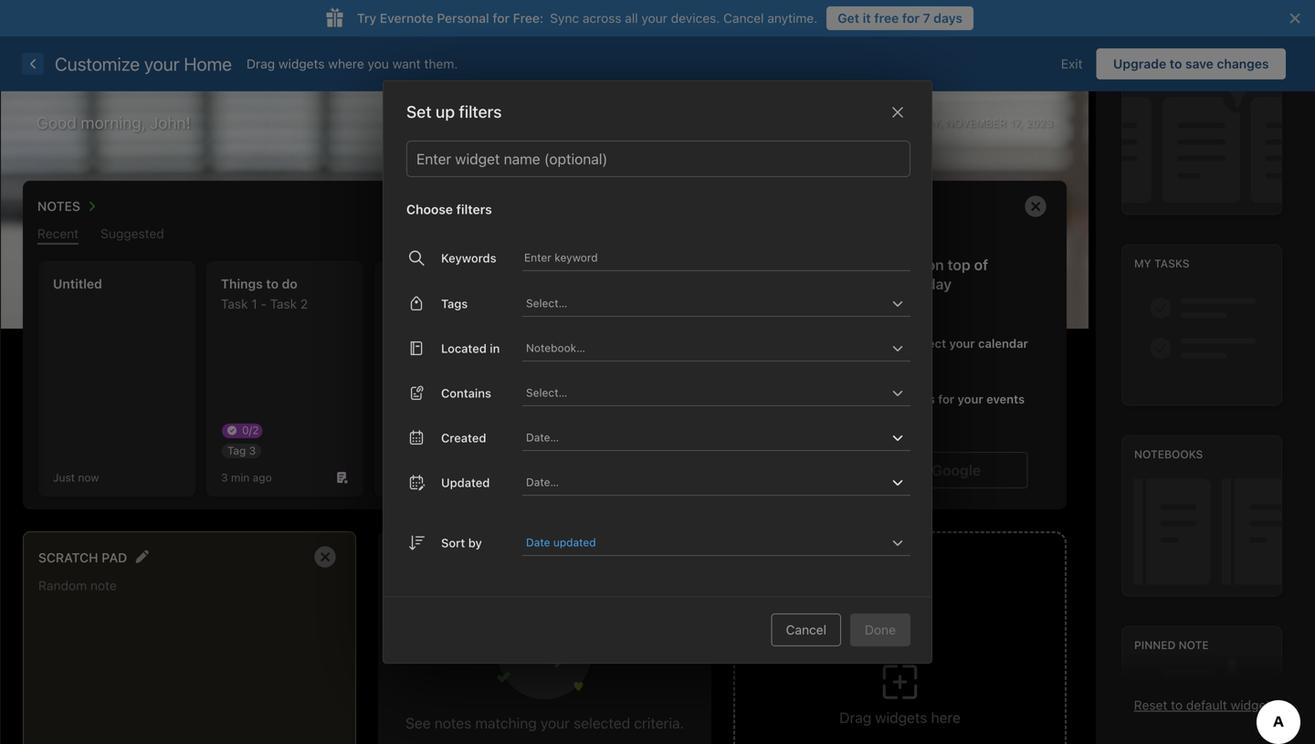 Task type: describe. For each thing, give the bounding box(es) containing it.
upgrade to save changes
[[1114, 56, 1269, 71]]

where
[[328, 56, 364, 71]]

up
[[436, 102, 455, 122]]

anytime.
[[768, 11, 818, 26]]

devices.
[[671, 11, 720, 26]]

Tags field
[[523, 291, 911, 317]]

edit widget title image
[[135, 550, 149, 564]]

get
[[838, 11, 860, 26]]

17,
[[1010, 116, 1023, 129]]

tags
[[441, 297, 468, 310]]

you
[[368, 56, 389, 71]]

friday, november 17, 2023
[[903, 116, 1053, 129]]

pad
[[102, 550, 127, 565]]

done button
[[851, 614, 911, 647]]

0 horizontal spatial cancel
[[724, 11, 764, 26]]

for for 7
[[903, 11, 920, 26]]

Updated Date picker field
[[523, 470, 934, 496]]

my
[[1135, 257, 1152, 270]]

reset to default widgets
[[1134, 698, 1277, 713]]

here
[[931, 709, 961, 727]]

upgrade to save changes button
[[1097, 48, 1286, 79]]

notebooks
[[1135, 448, 1204, 461]]

home
[[184, 53, 232, 74]]

default
[[1187, 698, 1228, 713]]

drag for drag widgets here
[[840, 709, 872, 727]]

1 horizontal spatial remove image
[[1018, 188, 1054, 225]]

0 vertical spatial filters
[[459, 102, 502, 122]]

set up filters
[[407, 102, 502, 122]]

for for free:
[[493, 11, 510, 26]]

scratch pad button
[[38, 545, 127, 569]]

updated
[[441, 476, 490, 489]]

november
[[946, 116, 1007, 129]]

0 horizontal spatial your
[[144, 53, 180, 74]]

widgets for here
[[876, 709, 928, 727]]

keywords
[[441, 251, 497, 265]]

Created Date picker field
[[523, 425, 934, 451]]

notes
[[455, 550, 498, 565]]

widgets for where
[[279, 56, 325, 71]]

 input text field inside date updated field
[[601, 530, 887, 555]]

free
[[875, 11, 899, 26]]

located
[[441, 341, 487, 355]]

reset to default widgets button
[[1134, 698, 1277, 713]]

them.
[[424, 56, 458, 71]]

to for upgrade
[[1170, 56, 1183, 71]]

done
[[865, 623, 896, 638]]

Enter keyword field
[[523, 250, 911, 271]]

drag for drag widgets where you want them.
[[247, 56, 275, 71]]

pinned
[[1135, 639, 1176, 652]]

 input text field
[[524, 291, 887, 316]]

tasks
[[1155, 257, 1190, 270]]

date
[[526, 536, 550, 549]]

 input text field for located in
[[524, 335, 887, 361]]

created
[[441, 431, 486, 445]]

located in
[[441, 341, 500, 355]]

Sort by field
[[523, 530, 911, 556]]

date… for created
[[526, 431, 559, 444]]

Contains field
[[523, 380, 911, 407]]

contains
[[441, 386, 491, 400]]

0 vertical spatial your
[[642, 11, 668, 26]]

to for reset
[[1171, 698, 1183, 713]]



Task type: vqa. For each thing, say whether or not it's contained in the screenshot.
Add filters 'field'
no



Task type: locate. For each thing, give the bounding box(es) containing it.
sort by
[[441, 536, 482, 550]]

 input text field inside located in field
[[524, 335, 887, 361]]

drag left here
[[840, 709, 872, 727]]

to
[[1170, 56, 1183, 71], [1171, 698, 1183, 713]]

choose filters
[[407, 202, 492, 217]]

date… right created
[[526, 431, 559, 444]]

widgets
[[279, 56, 325, 71], [1231, 698, 1277, 713], [876, 709, 928, 727]]

0 horizontal spatial remove image
[[662, 539, 699, 576]]

set
[[407, 102, 432, 122]]

0 vertical spatial to
[[1170, 56, 1183, 71]]

widgets left here
[[876, 709, 928, 727]]

filtered notes
[[394, 550, 498, 565]]

2023
[[1026, 116, 1053, 129]]

remove image down 2023
[[1018, 188, 1054, 225]]

filtered notes button
[[394, 545, 498, 569]]

your left home on the top of the page
[[144, 53, 180, 74]]

cancel left done
[[786, 623, 827, 638]]

1 horizontal spatial drag
[[840, 709, 872, 727]]

 input text field down located in field
[[524, 380, 887, 406]]

personal
[[437, 11, 489, 26]]

2 date… from the top
[[526, 476, 559, 489]]

for left 7
[[903, 11, 920, 26]]

to right reset
[[1171, 698, 1183, 713]]

1 for from the left
[[493, 11, 510, 26]]

1 horizontal spatial your
[[642, 11, 668, 26]]

1 vertical spatial cancel
[[786, 623, 827, 638]]

1 horizontal spatial cancel
[[786, 623, 827, 638]]

cancel right "devices."
[[724, 11, 764, 26]]

for inside button
[[903, 11, 920, 26]]

scratch
[[38, 550, 98, 565]]

exit
[[1061, 56, 1083, 71]]

john!
[[150, 113, 191, 132]]

 input text field down updated date picker field
[[601, 530, 887, 555]]

exit button
[[1048, 48, 1097, 79]]

0 vertical spatial  input text field
[[524, 335, 887, 361]]

friday,
[[903, 116, 943, 129]]

cancel
[[724, 11, 764, 26], [786, 623, 827, 638]]

drag right home on the top of the page
[[247, 56, 275, 71]]

save
[[1186, 56, 1214, 71]]

date… inside updated date picker field
[[526, 476, 559, 489]]

morning,
[[81, 113, 146, 132]]

1 vertical spatial date…
[[526, 476, 559, 489]]

filters right "choose"
[[456, 202, 492, 217]]

1 vertical spatial remove image
[[662, 539, 699, 576]]

upgrade
[[1114, 56, 1167, 71]]

 input text field for contains
[[524, 380, 887, 406]]

it
[[863, 11, 871, 26]]

free:
[[513, 11, 544, 26]]

evernote
[[380, 11, 434, 26]]

across
[[583, 11, 622, 26]]

0 horizontal spatial drag
[[247, 56, 275, 71]]

Located in field
[[523, 335, 911, 362]]

date… inside created date picker field
[[526, 431, 559, 444]]

date…
[[526, 431, 559, 444], [526, 476, 559, 489]]

1 vertical spatial your
[[144, 53, 180, 74]]

0 vertical spatial cancel
[[724, 11, 764, 26]]

widgets left where
[[279, 56, 325, 71]]

sync
[[550, 11, 579, 26]]

customize
[[55, 53, 140, 74]]

1 horizontal spatial for
[[903, 11, 920, 26]]

updated
[[553, 536, 596, 549]]

 input text field inside contains field
[[524, 380, 887, 406]]

good
[[37, 113, 77, 132]]

date… up date in the bottom left of the page
[[526, 476, 559, 489]]

remove image
[[1018, 188, 1054, 225], [662, 539, 699, 576]]

for left free:
[[493, 11, 510, 26]]

date… for updated
[[526, 476, 559, 489]]

1 vertical spatial to
[[1171, 698, 1183, 713]]

note
[[1179, 639, 1209, 652]]

close image
[[887, 101, 909, 123]]

get it free for 7 days button
[[827, 6, 974, 30]]

1 vertical spatial drag
[[840, 709, 872, 727]]

to left save
[[1170, 56, 1183, 71]]

reset
[[1134, 698, 1168, 713]]

choose
[[407, 202, 453, 217]]

1 date… from the top
[[526, 431, 559, 444]]

to inside button
[[1170, 56, 1183, 71]]

0 vertical spatial drag
[[247, 56, 275, 71]]

want
[[393, 56, 421, 71]]

drag widgets here
[[840, 709, 961, 727]]

sort
[[441, 536, 465, 550]]

0 vertical spatial remove image
[[1018, 188, 1054, 225]]

get it free for 7 days
[[838, 11, 963, 26]]

filters
[[459, 102, 502, 122], [456, 202, 492, 217]]

scratch pad
[[38, 550, 127, 565]]

cancel button
[[772, 614, 841, 647]]

drag widgets where you want them.
[[247, 56, 458, 71]]

good morning, john!
[[37, 113, 191, 132]]

date updated button
[[526, 532, 599, 554]]

my tasks
[[1135, 257, 1190, 270]]

by
[[468, 536, 482, 550]]

try
[[357, 11, 377, 26]]

your right all
[[642, 11, 668, 26]]

try evernote personal for free: sync across all your devices. cancel anytime.
[[357, 11, 818, 26]]

date updated
[[526, 536, 596, 549]]

for
[[493, 11, 510, 26], [903, 11, 920, 26]]

2 horizontal spatial widgets
[[1231, 698, 1277, 713]]

remove image down updated date picker field
[[662, 539, 699, 576]]

2 for from the left
[[903, 11, 920, 26]]

1 vertical spatial filters
[[456, 202, 492, 217]]

widgets right the "default"
[[1231, 698, 1277, 713]]

remove image
[[307, 539, 344, 576]]

1 horizontal spatial widgets
[[876, 709, 928, 727]]

customize your home
[[55, 53, 232, 74]]

your
[[642, 11, 668, 26], [144, 53, 180, 74]]

0 vertical spatial date…
[[526, 431, 559, 444]]

2 vertical spatial  input text field
[[601, 530, 887, 555]]

0 horizontal spatial for
[[493, 11, 510, 26]]

days
[[934, 11, 963, 26]]

Enter widget name (optional) text field
[[415, 142, 903, 176]]

0 horizontal spatial widgets
[[279, 56, 325, 71]]

filtered
[[394, 550, 452, 565]]

filters right the up
[[459, 102, 502, 122]]

in
[[490, 341, 500, 355]]

 input text field
[[524, 335, 887, 361], [524, 380, 887, 406], [601, 530, 887, 555]]

7
[[923, 11, 931, 26]]

pinned note
[[1135, 639, 1209, 652]]

drag
[[247, 56, 275, 71], [840, 709, 872, 727]]

changes
[[1217, 56, 1269, 71]]

1 vertical spatial  input text field
[[524, 380, 887, 406]]

cancel inside button
[[786, 623, 827, 638]]

all
[[625, 11, 638, 26]]

 input text field down  input text field
[[524, 335, 887, 361]]



